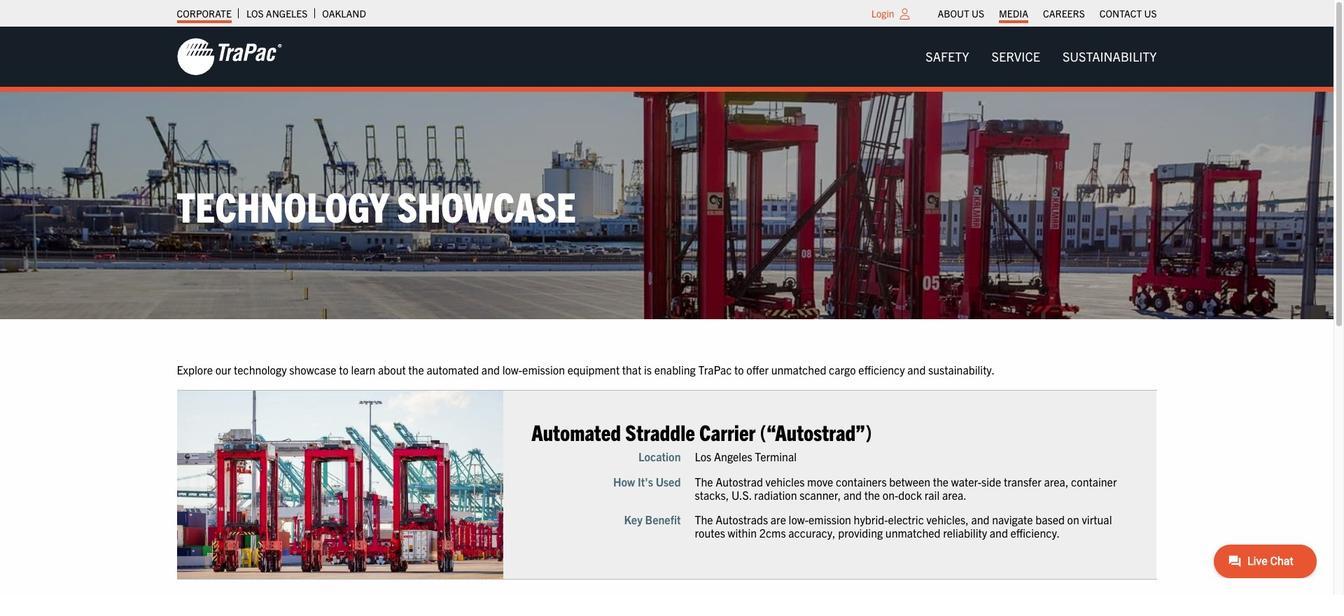 Task type: describe. For each thing, give the bounding box(es) containing it.
contact us
[[1100, 7, 1157, 20]]

2 horizontal spatial the
[[933, 474, 949, 488]]

navigate
[[992, 512, 1033, 526]]

and right reliability
[[990, 526, 1008, 540]]

los angeles link
[[246, 4, 308, 23]]

stacks,
[[695, 488, 729, 502]]

1 horizontal spatial the
[[864, 488, 880, 502]]

light image
[[900, 8, 910, 20]]

location
[[638, 450, 681, 464]]

los for los angeles
[[246, 7, 264, 20]]

carrier
[[699, 418, 756, 445]]

it's
[[638, 474, 653, 488]]

offer
[[747, 362, 769, 376]]

about us
[[938, 7, 984, 20]]

electric
[[888, 512, 924, 526]]

the autostrad vehicles move containers between the water-side transfer area, container stacks, u.s. radiation scanner, and the on-dock rail area.
[[695, 474, 1117, 502]]

oakland link
[[322, 4, 366, 23]]

how it's used
[[613, 474, 681, 488]]

our
[[215, 362, 231, 376]]

on-
[[883, 488, 898, 502]]

trapac los angeles automated straddle carrier image
[[177, 391, 503, 579]]

how
[[613, 474, 635, 488]]

key benefit
[[624, 512, 681, 526]]

vehicles,
[[927, 512, 969, 526]]

careers link
[[1043, 4, 1085, 23]]

area,
[[1044, 474, 1069, 488]]

automated
[[427, 362, 479, 376]]

based
[[1036, 512, 1065, 526]]

learn
[[351, 362, 375, 376]]

and left "navigate"
[[971, 512, 990, 526]]

vehicles
[[766, 474, 805, 488]]

explore
[[177, 362, 213, 376]]

the for the autostrad vehicles move containers between the water-side transfer area, container stacks, u.s. radiation scanner, and the on-dock rail area.
[[695, 474, 713, 488]]

technology
[[234, 362, 287, 376]]

accuracy,
[[788, 526, 836, 540]]

unmatched inside the autostrads are low-emission hybrid-electric vehicles, and navigate based on virtual routes within 2cms accuracy, providing unmatched reliability and efficiency.
[[885, 526, 941, 540]]

los angeles terminal
[[695, 450, 797, 464]]

are
[[771, 512, 786, 526]]

technology
[[177, 180, 389, 231]]

sustainability.
[[928, 362, 995, 376]]

oakland
[[322, 7, 366, 20]]

rail
[[925, 488, 940, 502]]

menu bar containing safety
[[915, 43, 1168, 71]]

about
[[378, 362, 406, 376]]

automated straddle carrier ("autostrad") main content
[[163, 361, 1344, 595]]

key
[[624, 512, 643, 526]]

menu bar containing about us
[[930, 4, 1164, 23]]

service
[[992, 48, 1040, 64]]

radiation
[[754, 488, 797, 502]]

los angeles
[[246, 7, 308, 20]]

login
[[871, 7, 894, 20]]

angeles for los angeles
[[266, 7, 308, 20]]

safety link
[[915, 43, 981, 71]]

dock
[[898, 488, 922, 502]]

safety
[[926, 48, 969, 64]]

sustainability
[[1063, 48, 1157, 64]]

2 to from the left
[[734, 362, 744, 376]]

container
[[1071, 474, 1117, 488]]

used
[[656, 474, 681, 488]]

move
[[807, 474, 833, 488]]



Task type: locate. For each thing, give the bounding box(es) containing it.
us for about us
[[972, 7, 984, 20]]

to
[[339, 362, 349, 376], [734, 362, 744, 376]]

1 to from the left
[[339, 362, 349, 376]]

the for the autostrads are low-emission hybrid-electric vehicles, and navigate based on virtual routes within 2cms accuracy, providing unmatched reliability and efficiency.
[[695, 512, 713, 526]]

low- right automated
[[502, 362, 522, 376]]

2cms
[[759, 526, 786, 540]]

us inside the contact us link
[[1144, 7, 1157, 20]]

0 vertical spatial the
[[695, 474, 713, 488]]

autostrads
[[716, 512, 768, 526]]

technology showcase
[[177, 180, 576, 231]]

0 horizontal spatial the
[[408, 362, 424, 376]]

menu bar up the service
[[930, 4, 1164, 23]]

efficiency.
[[1011, 526, 1060, 540]]

u.s.
[[731, 488, 752, 502]]

1 us from the left
[[972, 7, 984, 20]]

0 horizontal spatial unmatched
[[771, 362, 826, 376]]

("autostrad")
[[760, 418, 872, 445]]

straddle
[[625, 418, 695, 445]]

terminal
[[755, 450, 797, 464]]

careers
[[1043, 7, 1085, 20]]

1 horizontal spatial unmatched
[[885, 526, 941, 540]]

and up hybrid-
[[844, 488, 862, 502]]

low-
[[502, 362, 522, 376], [789, 512, 809, 526]]

the left the autostrad
[[695, 474, 713, 488]]

automated straddle carrier ("autostrad")
[[531, 418, 872, 445]]

0 vertical spatial los
[[246, 7, 264, 20]]

unmatched right offer
[[771, 362, 826, 376]]

efficiency
[[859, 362, 905, 376]]

1 horizontal spatial angeles
[[714, 450, 752, 464]]

corporate image
[[177, 37, 282, 76]]

containers
[[836, 474, 887, 488]]

1 horizontal spatial emission
[[809, 512, 851, 526]]

us inside about us link
[[972, 7, 984, 20]]

the inside the autostrads are low-emission hybrid-electric vehicles, and navigate based on virtual routes within 2cms accuracy, providing unmatched reliability and efficiency.
[[695, 512, 713, 526]]

us for contact us
[[1144, 7, 1157, 20]]

emission left equipment
[[522, 362, 565, 376]]

0 horizontal spatial los
[[246, 7, 264, 20]]

0 vertical spatial menu bar
[[930, 4, 1164, 23]]

routes
[[695, 526, 725, 540]]

1 vertical spatial menu bar
[[915, 43, 1168, 71]]

within
[[728, 526, 757, 540]]

corporate
[[177, 7, 232, 20]]

los
[[246, 7, 264, 20], [695, 450, 712, 464]]

unmatched
[[771, 362, 826, 376], [885, 526, 941, 540]]

the left water-
[[933, 474, 949, 488]]

2 us from the left
[[1144, 7, 1157, 20]]

service link
[[981, 43, 1051, 71]]

0 vertical spatial unmatched
[[771, 362, 826, 376]]

0 vertical spatial emission
[[522, 362, 565, 376]]

angeles left oakland
[[266, 7, 308, 20]]

showcase
[[397, 180, 576, 231]]

low- inside the autostrads are low-emission hybrid-electric vehicles, and navigate based on virtual routes within 2cms accuracy, providing unmatched reliability and efficiency.
[[789, 512, 809, 526]]

1 vertical spatial los
[[695, 450, 712, 464]]

the
[[695, 474, 713, 488], [695, 512, 713, 526]]

autostrad
[[716, 474, 763, 488]]

hybrid-
[[854, 512, 888, 526]]

is
[[644, 362, 652, 376]]

reliability
[[943, 526, 987, 540]]

2 the from the top
[[695, 512, 713, 526]]

contact
[[1100, 7, 1142, 20]]

0 vertical spatial angeles
[[266, 7, 308, 20]]

about us link
[[938, 4, 984, 23]]

low- right are
[[789, 512, 809, 526]]

the inside the autostrad vehicles move containers between the water-side transfer area, container stacks, u.s. radiation scanner, and the on-dock rail area.
[[695, 474, 713, 488]]

the left the on-
[[864, 488, 880, 502]]

angeles up the autostrad
[[714, 450, 752, 464]]

media link
[[999, 4, 1028, 23]]

0 horizontal spatial us
[[972, 7, 984, 20]]

side
[[982, 474, 1001, 488]]

0 horizontal spatial angeles
[[266, 7, 308, 20]]

the down the stacks,
[[695, 512, 713, 526]]

showcase
[[289, 362, 336, 376]]

menu bar
[[930, 4, 1164, 23], [915, 43, 1168, 71]]

0 horizontal spatial emission
[[522, 362, 565, 376]]

virtual
[[1082, 512, 1112, 526]]

angeles inside automated straddle carrier ("autostrad") main content
[[714, 450, 752, 464]]

enabling
[[654, 362, 696, 376]]

the right about at left bottom
[[408, 362, 424, 376]]

and
[[482, 362, 500, 376], [907, 362, 926, 376], [844, 488, 862, 502], [971, 512, 990, 526], [990, 526, 1008, 540]]

on
[[1067, 512, 1079, 526]]

corporate link
[[177, 4, 232, 23]]

between
[[889, 474, 930, 488]]

unmatched down the dock
[[885, 526, 941, 540]]

contact us link
[[1100, 4, 1157, 23]]

angeles
[[266, 7, 308, 20], [714, 450, 752, 464]]

1 vertical spatial low-
[[789, 512, 809, 526]]

transfer
[[1004, 474, 1042, 488]]

1 vertical spatial the
[[695, 512, 713, 526]]

1 horizontal spatial to
[[734, 362, 744, 376]]

0 horizontal spatial to
[[339, 362, 349, 376]]

that
[[622, 362, 642, 376]]

cargo
[[829, 362, 856, 376]]

us right about
[[972, 7, 984, 20]]

los for los angeles terminal
[[695, 450, 712, 464]]

trapac
[[698, 362, 732, 376]]

scanner,
[[800, 488, 841, 502]]

emission down scanner,
[[809, 512, 851, 526]]

los up corporate image
[[246, 7, 264, 20]]

menu bar down careers link at the right top
[[915, 43, 1168, 71]]

0 horizontal spatial low-
[[502, 362, 522, 376]]

the
[[408, 362, 424, 376], [933, 474, 949, 488], [864, 488, 880, 502]]

about
[[938, 7, 969, 20]]

benefit
[[645, 512, 681, 526]]

0 vertical spatial low-
[[502, 362, 522, 376]]

area.
[[942, 488, 967, 502]]

equipment
[[567, 362, 620, 376]]

sustainability link
[[1051, 43, 1168, 71]]

media
[[999, 7, 1028, 20]]

us right contact
[[1144, 7, 1157, 20]]

to left learn
[[339, 362, 349, 376]]

the autostrads are low-emission hybrid-electric vehicles, and navigate based on virtual routes within 2cms accuracy, providing unmatched reliability and efficiency.
[[695, 512, 1112, 540]]

explore our technology showcase to learn about the automated and low-emission equipment that is enabling trapac to offer unmatched cargo efficiency and sustainability.
[[177, 362, 995, 376]]

login link
[[871, 7, 894, 20]]

to left offer
[[734, 362, 744, 376]]

emission
[[522, 362, 565, 376], [809, 512, 851, 526]]

emission inside the autostrads are low-emission hybrid-electric vehicles, and navigate based on virtual routes within 2cms accuracy, providing unmatched reliability and efficiency.
[[809, 512, 851, 526]]

los down automated straddle carrier ("autostrad")
[[695, 450, 712, 464]]

automated
[[531, 418, 621, 445]]

angeles for los angeles terminal
[[714, 450, 752, 464]]

providing
[[838, 526, 883, 540]]

1 vertical spatial angeles
[[714, 450, 752, 464]]

1 horizontal spatial us
[[1144, 7, 1157, 20]]

and right automated
[[482, 362, 500, 376]]

los inside automated straddle carrier ("autostrad") main content
[[695, 450, 712, 464]]

water-
[[951, 474, 982, 488]]

1 vertical spatial unmatched
[[885, 526, 941, 540]]

1 horizontal spatial los
[[695, 450, 712, 464]]

1 vertical spatial emission
[[809, 512, 851, 526]]

and right efficiency
[[907, 362, 926, 376]]

1 the from the top
[[695, 474, 713, 488]]

1 horizontal spatial low-
[[789, 512, 809, 526]]

and inside the autostrad vehicles move containers between the water-side transfer area, container stacks, u.s. radiation scanner, and the on-dock rail area.
[[844, 488, 862, 502]]



Task type: vqa. For each thing, say whether or not it's contained in the screenshot.
Drayage
no



